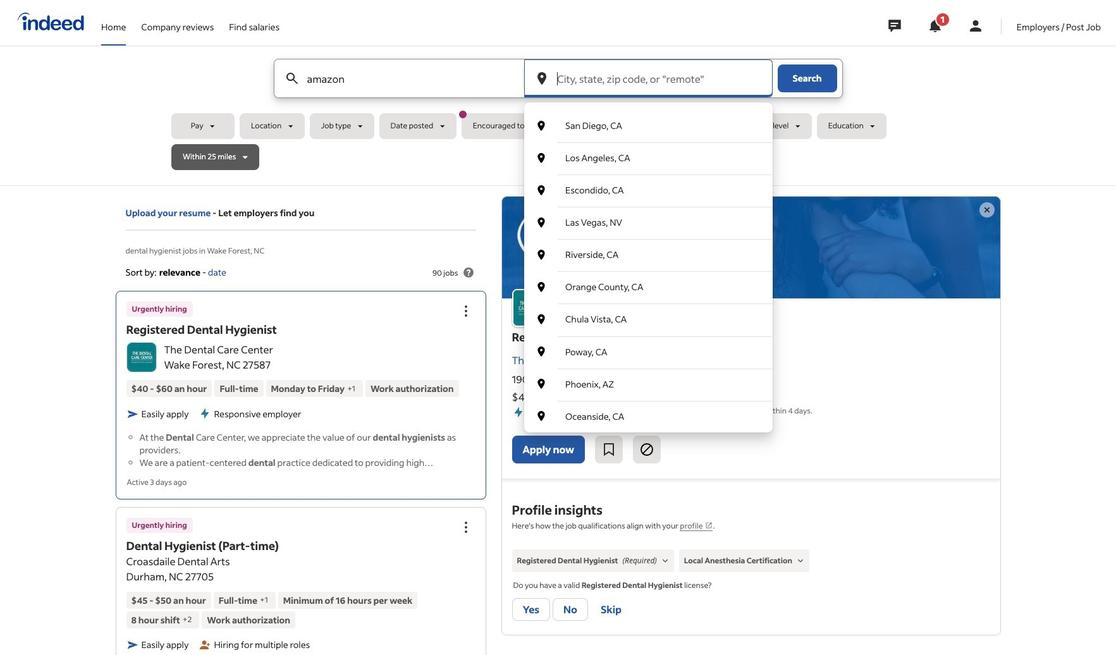 Task type: describe. For each thing, give the bounding box(es) containing it.
job actions for dental hygienist (part-time) is collapsed image
[[458, 520, 473, 535]]

help icon image
[[461, 265, 476, 280]]

missing qualification image
[[660, 555, 671, 567]]

search: Job title, keywords, or company text field
[[305, 59, 502, 97]]

close job details image
[[980, 202, 995, 218]]

profile (opens in a new window) image
[[706, 522, 713, 529]]

messages unread count 0 image
[[887, 13, 903, 39]]

company logo image
[[127, 343, 156, 372]]



Task type: locate. For each thing, give the bounding box(es) containing it.
missing qualification image
[[795, 555, 807, 567]]

search suggestions list box
[[524, 110, 773, 433]]

account image
[[968, 18, 983, 34]]

Edit location text field
[[555, 59, 773, 97]]

not interested image
[[639, 442, 655, 457]]

the dental care center logo image
[[502, 197, 1000, 298], [512, 289, 550, 327]]

None search field
[[171, 59, 945, 433]]

save this job image
[[602, 442, 617, 457]]

job actions for registered dental hygienist is collapsed image
[[458, 304, 473, 319]]



Task type: vqa. For each thing, say whether or not it's contained in the screenshot.
delete recent search social worker image
no



